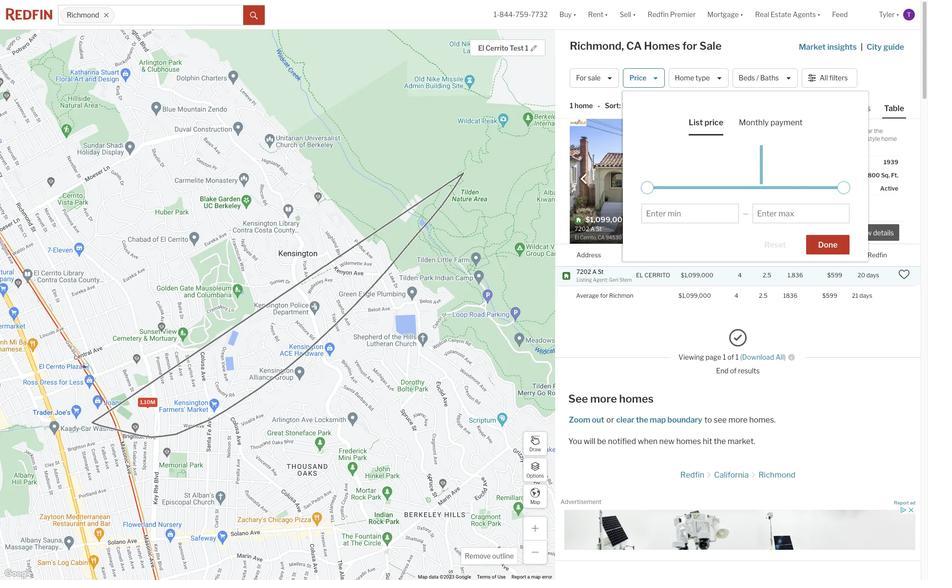 Task type: vqa. For each thing, say whether or not it's contained in the screenshot.
top CALCULATE
no



Task type: describe. For each thing, give the bounding box(es) containing it.
tranquil
[[809, 127, 830, 135]]

done button
[[807, 235, 851, 255]]

all)
[[776, 353, 786, 362]]

|
[[861, 42, 863, 52]]

redfin link
[[681, 471, 705, 480]]

lot
[[835, 172, 844, 179]]

hoa
[[746, 185, 759, 192]]

of inside nestled at the end of a tranquil cul-de-sac near the albany border, this charming mediterranean-style home exudes vintag...
[[798, 127, 803, 135]]

draw button
[[523, 432, 548, 456]]

1 vertical spatial on redfin
[[858, 251, 888, 259]]

market insights link
[[800, 32, 858, 53]]

richmond,
[[570, 40, 625, 52]]

1 up end of results
[[736, 353, 739, 362]]

redfin down $/sq. ft.
[[756, 172, 774, 179]]

richmond:
[[610, 292, 639, 300]]

for sale button
[[570, 68, 620, 88]]

homes.
[[750, 416, 776, 425]]

0 horizontal spatial 1,836
[[714, 216, 734, 224]]

▾ for buy ▾
[[574, 10, 577, 19]]

2.5 for 1,836
[[763, 272, 772, 279]]

options button
[[523, 458, 548, 482]]

©2023
[[440, 575, 455, 580]]

nestled
[[746, 127, 768, 135]]

mortgage
[[708, 10, 739, 19]]

favorite this home image
[[899, 269, 911, 281]]

draw
[[530, 447, 542, 452]]

view details
[[857, 229, 895, 237]]

•
[[598, 102, 600, 111]]

exudes
[[746, 143, 766, 150]]

options
[[527, 473, 544, 479]]

▾ for rent ▾
[[605, 10, 609, 19]]

1 inside button
[[525, 44, 529, 52]]

baths
[[761, 74, 780, 82]]

1-844-759-7732
[[494, 10, 548, 19]]

viewing
[[679, 353, 705, 362]]

stern
[[620, 277, 632, 283]]

maximum price slider
[[838, 181, 851, 194]]

ad
[[911, 500, 916, 506]]

$1,099,000 for 1836
[[679, 292, 712, 299]]

none
[[796, 185, 811, 192]]

home inside nestled at the end of a tranquil cul-de-sac near the albany border, this charming mediterranean-style home exudes vintag...
[[882, 135, 898, 142]]

google
[[456, 575, 471, 580]]

boundary
[[668, 416, 703, 425]]

list price
[[689, 118, 724, 127]]

1 horizontal spatial 1,836
[[788, 272, 804, 279]]

or
[[607, 416, 615, 425]]

sell
[[620, 10, 632, 19]]

style
[[868, 135, 881, 142]]

$1,099,000 for 1,836
[[681, 272, 714, 279]]

the right clear at the bottom right of the page
[[636, 416, 649, 425]]

▾ for tyler ▾
[[897, 10, 900, 19]]

beds
[[739, 74, 756, 82]]

this
[[787, 135, 797, 142]]

buy ▾ button
[[554, 0, 583, 29]]

table button
[[883, 103, 907, 119]]

address button
[[577, 244, 602, 266]]

reset button
[[753, 235, 799, 255]]

price button
[[624, 68, 665, 88]]

see
[[569, 393, 589, 405]]

market insights | city guide
[[800, 42, 905, 52]]

20 days
[[858, 272, 880, 279]]

0 vertical spatial for
[[683, 40, 698, 52]]

details
[[874, 229, 895, 237]]

when
[[638, 437, 658, 446]]

agents
[[793, 10, 817, 19]]

previous button image
[[580, 174, 589, 184]]

$/sq.ft.
[[828, 251, 851, 259]]

page
[[706, 353, 722, 362]]

1-
[[494, 10, 500, 19]]

buy ▾
[[560, 10, 577, 19]]

beds / baths
[[739, 74, 780, 82]]

be
[[598, 437, 607, 446]]

759-
[[516, 10, 532, 19]]

viewing page 1 of 1 (download all)
[[679, 353, 786, 362]]

home
[[675, 74, 695, 82]]

list price element
[[689, 110, 724, 136]]

$/sq. ft.
[[746, 159, 768, 166]]

4 for 1,836
[[739, 272, 742, 279]]

Enter max text field
[[758, 209, 846, 219]]

:
[[620, 102, 621, 110]]

on inside button
[[858, 251, 867, 259]]

favorite button image
[[720, 121, 736, 138]]

map for map data ©2023 google
[[418, 575, 428, 580]]

redfin premier button
[[642, 0, 702, 29]]

monthly payment element
[[740, 110, 803, 136]]

insights
[[828, 42, 858, 52]]

mediterranean-
[[825, 135, 868, 142]]

active
[[881, 185, 899, 192]]

minimum price slider
[[642, 181, 654, 194]]

1.10m
[[140, 399, 155, 406]]

0 vertical spatial 2.5
[[695, 216, 706, 224]]

1 right page
[[723, 353, 727, 362]]

map region
[[0, 17, 575, 581]]

1 inside 1 home • sort : recommended
[[570, 102, 574, 110]]

0 horizontal spatial for
[[601, 292, 608, 300]]

1 horizontal spatial homes
[[677, 437, 702, 446]]

lot size
[[835, 172, 857, 179]]

ad region
[[561, 507, 916, 550]]

remove
[[465, 552, 491, 561]]

monthly payment
[[740, 118, 803, 127]]

3,800
[[863, 172, 881, 179]]

remove outline
[[465, 552, 514, 561]]

de-
[[841, 127, 851, 135]]

charming
[[798, 135, 824, 142]]

days for 21 days
[[860, 292, 873, 299]]

map button
[[523, 484, 548, 509]]

geri
[[610, 277, 619, 283]]

at
[[769, 127, 775, 135]]

1 horizontal spatial map
[[650, 416, 666, 425]]

vintag...
[[767, 143, 788, 150]]



Task type: locate. For each thing, give the bounding box(es) containing it.
0 vertical spatial more
[[591, 393, 618, 405]]

5 ▾ from the left
[[818, 10, 821, 19]]

a left error
[[528, 575, 530, 580]]

0 vertical spatial 4
[[678, 216, 683, 224]]

1 vertical spatial richmond
[[759, 471, 796, 480]]

4
[[678, 216, 683, 224], [739, 272, 742, 279], [735, 292, 739, 299]]

dialog
[[624, 92, 869, 261]]

for sale
[[577, 74, 601, 82]]

1 vertical spatial days
[[860, 292, 873, 299]]

rent
[[589, 10, 604, 19]]

monthly
[[740, 118, 769, 127]]

out
[[592, 416, 605, 425]]

st
[[598, 268, 604, 275]]

the up the style at the top of the page
[[875, 127, 884, 135]]

0 horizontal spatial richmond
[[67, 11, 99, 19]]

0 vertical spatial report
[[895, 500, 909, 506]]

0 vertical spatial richmond
[[67, 11, 99, 19]]

1 left •
[[570, 102, 574, 110]]

map down "options"
[[531, 499, 541, 505]]

sort
[[605, 102, 620, 110]]

city guide link
[[867, 41, 907, 53]]

2 ▾ from the left
[[605, 10, 609, 19]]

report left ad
[[895, 500, 909, 506]]

report for report ad
[[895, 500, 909, 506]]

21
[[853, 292, 859, 299]]

you
[[569, 437, 582, 446]]

status
[[835, 185, 852, 192]]

a inside nestled at the end of a tranquil cul-de-sac near the albany border, this charming mediterranean-style home exudes vintag...
[[805, 127, 808, 135]]

notified
[[609, 437, 637, 446]]

▾ for sell ▾
[[633, 10, 636, 19]]

▾ right agents
[[818, 10, 821, 19]]

0 horizontal spatial a
[[528, 575, 530, 580]]

redfin down hit
[[681, 471, 705, 480]]

0 vertical spatial $1,099,000
[[681, 272, 714, 279]]

buy
[[560, 10, 572, 19]]

report ad button
[[895, 500, 916, 508]]

days for 20 days
[[867, 272, 880, 279]]

more up out
[[591, 393, 618, 405]]

map left error
[[532, 575, 541, 580]]

0 horizontal spatial ft.
[[762, 159, 768, 166]]

homes left hit
[[677, 437, 702, 446]]

map for map
[[531, 499, 541, 505]]

heading
[[575, 215, 654, 241]]

albany
[[746, 135, 765, 142]]

2.5 down reset
[[763, 272, 772, 279]]

sq.ft. button
[[788, 244, 805, 266]]

terms of use
[[477, 575, 506, 580]]

sell ▾ button
[[614, 0, 642, 29]]

redfin down "view details"
[[868, 251, 888, 259]]

report a map error link
[[512, 575, 553, 580]]

2.5 left 1836
[[760, 292, 768, 299]]

all filters
[[820, 74, 849, 82]]

view details link
[[851, 223, 900, 241]]

1 ▾ from the left
[[574, 10, 577, 19]]

cul-
[[831, 127, 841, 135]]

1 vertical spatial homes
[[677, 437, 702, 446]]

home right the style at the top of the page
[[882, 135, 898, 142]]

1 horizontal spatial home
[[882, 135, 898, 142]]

1
[[525, 44, 529, 52], [570, 102, 574, 110], [723, 353, 727, 362], [736, 353, 739, 362]]

▾ right rent at the right
[[605, 10, 609, 19]]

3 ▾ from the left
[[633, 10, 636, 19]]

0 horizontal spatial on
[[746, 172, 754, 179]]

sell ▾
[[620, 10, 636, 19]]

2 vertical spatial 2.5
[[760, 292, 768, 299]]

None search field
[[115, 5, 243, 25]]

homes
[[645, 40, 681, 52]]

6 ▾ from the left
[[897, 10, 900, 19]]

photo of 7202 a st, el cerrito, ca 94530 image
[[570, 119, 739, 244]]

end
[[717, 367, 729, 375]]

1 vertical spatial ft.
[[892, 172, 899, 179]]

redfin inside redfin premier button
[[648, 10, 669, 19]]

20
[[858, 272, 866, 279]]

7202
[[577, 268, 592, 275]]

outline
[[493, 552, 514, 561]]

ft. right $/sq.
[[762, 159, 768, 166]]

a
[[593, 268, 597, 275]]

0 horizontal spatial more
[[591, 393, 618, 405]]

0 horizontal spatial on redfin
[[746, 172, 774, 179]]

0 vertical spatial on redfin
[[746, 172, 774, 179]]

table
[[885, 104, 905, 113]]

richmond, ca homes for sale
[[570, 40, 722, 52]]

city
[[867, 42, 883, 52]]

user photo image
[[904, 9, 916, 20]]

tyler
[[880, 10, 895, 19]]

map inside button
[[531, 499, 541, 505]]

for down 'agent:'
[[601, 292, 608, 300]]

▾ right sell
[[633, 10, 636, 19]]

end of results
[[717, 367, 760, 375]]

4 for 1836
[[735, 292, 739, 299]]

for left sale at the top right of the page
[[683, 40, 698, 52]]

favorite button checkbox
[[720, 121, 736, 138]]

report inside button
[[895, 500, 909, 506]]

0 vertical spatial map
[[650, 416, 666, 425]]

1 vertical spatial for
[[601, 292, 608, 300]]

0 horizontal spatial map
[[418, 575, 428, 580]]

2.5 for 1836
[[760, 292, 768, 299]]

$599 for 21 days
[[823, 292, 838, 299]]

1 vertical spatial $1,099,000
[[679, 292, 712, 299]]

/
[[757, 74, 759, 82]]

2 vertical spatial 4
[[735, 292, 739, 299]]

homes
[[620, 393, 654, 405], [677, 437, 702, 446]]

0 vertical spatial 1,836
[[714, 216, 734, 224]]

a up charming
[[805, 127, 808, 135]]

data
[[429, 575, 439, 580]]

$599 down $/sq.ft. button
[[828, 272, 843, 279]]

new
[[660, 437, 675, 446]]

on redfin up the 20 days
[[858, 251, 888, 259]]

home left •
[[575, 102, 593, 110]]

listing
[[577, 277, 592, 283]]

map data ©2023 google
[[418, 575, 471, 580]]

sell ▾ button
[[620, 0, 636, 29]]

redfin left premier
[[648, 10, 669, 19]]

richmond right california
[[759, 471, 796, 480]]

estate
[[771, 10, 792, 19]]

▾ right mortgage
[[741, 10, 744, 19]]

1 vertical spatial report
[[512, 575, 527, 580]]

1,836 down sq.ft. button on the right top
[[788, 272, 804, 279]]

the right hit
[[714, 437, 727, 446]]

home inside 1 home • sort : recommended
[[575, 102, 593, 110]]

0 vertical spatial on
[[746, 172, 754, 179]]

cerrito
[[486, 44, 509, 52]]

1 vertical spatial 1,836
[[788, 272, 804, 279]]

1 horizontal spatial on redfin
[[858, 251, 888, 259]]

map up you will be notified when new homes hit the market.
[[650, 416, 666, 425]]

reset
[[765, 241, 787, 250]]

ft. right sq.
[[892, 172, 899, 179]]

4 ▾ from the left
[[741, 10, 744, 19]]

0 vertical spatial homes
[[620, 393, 654, 405]]

1 vertical spatial map
[[418, 575, 428, 580]]

0 vertical spatial map
[[531, 499, 541, 505]]

report for report a map error
[[512, 575, 527, 580]]

1 horizontal spatial ft.
[[892, 172, 899, 179]]

el cerrito test 1
[[479, 44, 529, 52]]

▾ right "buy" on the top right of page
[[574, 10, 577, 19]]

remove richmond image
[[104, 12, 110, 18]]

market
[[800, 42, 826, 52]]

0 vertical spatial days
[[867, 272, 880, 279]]

richmond
[[67, 11, 99, 19], [759, 471, 796, 480]]

0 horizontal spatial homes
[[620, 393, 654, 405]]

2.5 left —
[[695, 216, 706, 224]]

1 vertical spatial a
[[528, 575, 530, 580]]

▾ for mortgage ▾
[[741, 10, 744, 19]]

zoom out button
[[569, 416, 605, 425]]

the
[[776, 127, 785, 135], [875, 127, 884, 135], [636, 416, 649, 425], [714, 437, 727, 446]]

0 vertical spatial a
[[805, 127, 808, 135]]

dialog containing list price
[[624, 92, 869, 261]]

on up 20
[[858, 251, 867, 259]]

list
[[689, 118, 704, 127]]

use
[[498, 575, 506, 580]]

1 horizontal spatial richmond
[[759, 471, 796, 480]]

1-844-759-7732 link
[[494, 10, 548, 19]]

1 horizontal spatial a
[[805, 127, 808, 135]]

redfin inside on redfin button
[[868, 251, 888, 259]]

1 vertical spatial 2.5
[[763, 272, 772, 279]]

$599 left 21
[[823, 292, 838, 299]]

cerrito
[[645, 272, 671, 279]]

you will be notified when new homes hit the market.
[[569, 437, 756, 446]]

1,836 left —
[[714, 216, 734, 224]]

1 horizontal spatial more
[[729, 416, 748, 425]]

0 horizontal spatial report
[[512, 575, 527, 580]]

ca
[[627, 40, 642, 52]]

clear the map boundary button
[[616, 416, 703, 425]]

1 vertical spatial map
[[532, 575, 541, 580]]

terms
[[477, 575, 491, 580]]

1 right test
[[525, 44, 529, 52]]

0 vertical spatial $599
[[828, 272, 843, 279]]

homes up clear at the bottom right of the page
[[620, 393, 654, 405]]

1 horizontal spatial on
[[858, 251, 867, 259]]

price
[[630, 74, 647, 82]]

on up the "hoa"
[[746, 172, 754, 179]]

1 horizontal spatial for
[[683, 40, 698, 52]]

richmond left remove richmond icon
[[67, 11, 99, 19]]

1 vertical spatial 4
[[739, 272, 742, 279]]

price
[[705, 118, 724, 127]]

1836
[[784, 292, 798, 299]]

$599 for 20 days
[[828, 272, 843, 279]]

google image
[[2, 568, 35, 581]]

1 horizontal spatial map
[[531, 499, 541, 505]]

Enter min text field
[[647, 209, 735, 219]]

days right 20
[[867, 272, 880, 279]]

real estate agents ▾ button
[[750, 0, 827, 29]]

more right the see
[[729, 416, 748, 425]]

$/sq.ft. button
[[828, 244, 851, 266]]

error
[[542, 575, 553, 580]]

days right 21
[[860, 292, 873, 299]]

0 vertical spatial ft.
[[762, 159, 768, 166]]

view
[[857, 229, 872, 237]]

premier
[[671, 10, 696, 19]]

for
[[683, 40, 698, 52], [601, 292, 608, 300]]

$/sq.
[[746, 159, 760, 166]]

richmond link
[[759, 471, 796, 480]]

report right use at the bottom
[[512, 575, 527, 580]]

buy ▾ button
[[560, 0, 577, 29]]

sale
[[588, 74, 601, 82]]

report a map error
[[512, 575, 553, 580]]

0 horizontal spatial home
[[575, 102, 593, 110]]

border,
[[767, 135, 786, 142]]

1 vertical spatial on
[[858, 251, 867, 259]]

0 horizontal spatial map
[[532, 575, 541, 580]]

1 horizontal spatial report
[[895, 500, 909, 506]]

view details button
[[851, 225, 900, 241]]

california
[[715, 471, 749, 480]]

type
[[696, 74, 710, 82]]

submit search image
[[250, 12, 258, 19]]

average for richmond:
[[577, 292, 639, 300]]

▾ right tyler at the right top
[[897, 10, 900, 19]]

the right at
[[776, 127, 785, 135]]

mortgage ▾ button
[[702, 0, 750, 29]]

1 vertical spatial $599
[[823, 292, 838, 299]]

mortgage ▾ button
[[708, 0, 744, 29]]

1 vertical spatial home
[[882, 135, 898, 142]]

address
[[577, 251, 602, 259]]

rent ▾ button
[[589, 0, 609, 29]]

▾
[[574, 10, 577, 19], [605, 10, 609, 19], [633, 10, 636, 19], [741, 10, 744, 19], [818, 10, 821, 19], [897, 10, 900, 19]]

map left data
[[418, 575, 428, 580]]

0 vertical spatial home
[[575, 102, 593, 110]]

on redfin down $/sq. ft.
[[746, 172, 774, 179]]

el
[[479, 44, 485, 52]]

size
[[845, 172, 857, 179]]

rent ▾
[[589, 10, 609, 19]]

1 vertical spatial more
[[729, 416, 748, 425]]



